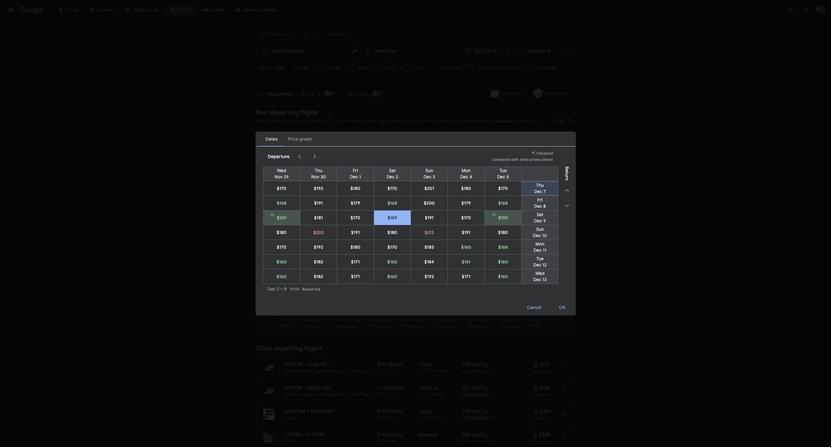 Task type: locate. For each thing, give the bounding box(es) containing it.
ewr inside 5 hr 22 min sfo – ewr
[[387, 440, 395, 444]]

stops
[[297, 65, 309, 70]]

1 vertical spatial $228 round trip
[[533, 181, 550, 194]]

booked
[[314, 369, 327, 374], [314, 393, 327, 397]]

nonstop flight. element down layover (1 of 1) is a 1 hr 10 min layover at hartsfield-jackson atlanta international airport in atlanta. element
[[418, 432, 438, 440]]

co for 299
[[478, 362, 486, 368]]

5 hr 8 min dfw
[[418, 393, 445, 397]]

trip down $188 text box
[[545, 393, 550, 398]]

1 vertical spatial $228
[[539, 181, 550, 188]]

2 $179 from the left
[[461, 201, 471, 206]]

1 horizontal spatial $179 button
[[448, 196, 484, 211]]

flights up $215–500
[[304, 231, 317, 236]]

1 vertical spatial spirit
[[361, 393, 371, 397]]

$170 button down sat dec 2 on the top of page
[[374, 181, 411, 196]]

airlines button
[[322, 63, 352, 73]]

search up $212
[[430, 218, 449, 226]]

2 jfk from the top
[[387, 189, 394, 193]]

min inside 8 hr 10 min sfo – lga
[[394, 409, 402, 415]]

+ inside 7:10 pm – 10:05 am + 1
[[329, 385, 331, 389]]

$182 for 2nd $182 button from the top of the page
[[314, 274, 323, 280]]

– down total duration 8 hr 38 min. element at bottom
[[385, 369, 387, 374]]

leaves san francisco international airport at 1:15 pm on saturday, december 2 and arrives at newark liberty international airport at 9:37 pm on saturday, december 2. element
[[285, 432, 324, 439]]

nonstop flight. element down 3
[[418, 181, 438, 189]]

hr down the 1 stop
[[421, 393, 425, 397]]

$170 down tue dec 5
[[498, 186, 508, 191]]

0 vertical spatial ewr
[[387, 142, 395, 146]]

trip down 216 us dollars text box
[[545, 417, 550, 421]]

price for price
[[385, 65, 396, 70]]

Departure time: 7:00 AM. text field
[[285, 135, 304, 141]]

1 vertical spatial together
[[328, 393, 343, 397]]

sfo inside 11 hr 55 min sfo – lga
[[378, 393, 385, 397]]

1 inside popup button
[[311, 32, 313, 37]]

include
[[348, 119, 361, 123]]

0 vertical spatial departing
[[270, 109, 299, 117]]

min for 38
[[394, 362, 403, 368]]

mon up $500
[[535, 242, 544, 247]]

–
[[305, 135, 308, 141], [385, 142, 387, 146], [385, 165, 387, 170], [385, 189, 387, 193], [304, 362, 307, 368], [385, 369, 387, 374], [303, 385, 306, 392], [385, 393, 387, 397], [307, 409, 310, 415], [385, 416, 387, 421], [302, 432, 305, 439], [385, 440, 387, 444]]

1 avg from the top
[[462, 370, 469, 374]]

5 round from the top
[[533, 393, 544, 398]]

1 vertical spatial sat
[[537, 212, 543, 218]]

$183 button
[[411, 240, 448, 255]]

united
[[285, 142, 296, 146], [285, 440, 296, 444]]

sfo inside 5 hr 22 min sfo – ewr
[[378, 440, 385, 444]]

0 vertical spatial -
[[462, 166, 463, 170]]

separate down 7:10 pm text field
[[285, 393, 300, 397]]

$161 button
[[448, 255, 484, 269]]

nonstop down 3
[[418, 181, 438, 188]]

3
[[433, 174, 435, 180]]

swap origin and destination. image
[[351, 48, 359, 55]]

thu for nov
[[315, 168, 322, 174]]

sfo down the taxes
[[378, 142, 385, 146]]

round down $188 text box
[[533, 393, 544, 398]]

0 horizontal spatial nov
[[275, 174, 283, 180]]

this price for this flight doesn't include overhead bin access. if you need a carry-on bag, use the bags filter to update prices. image
[[532, 361, 540, 369], [532, 432, 539, 439]]

2 horizontal spatial $159 button
[[485, 211, 521, 225]]

5 sfo from the top
[[378, 416, 385, 421]]

emissions down 299 kg co 2
[[470, 370, 488, 374]]

$191 up $212
[[425, 215, 434, 221]]

hr inside 11 hr 55 min sfo – lga
[[383, 385, 387, 392]]

1 and from the left
[[296, 119, 303, 123]]

1 vertical spatial mon
[[535, 242, 544, 247]]

2 round trip from the top
[[533, 370, 550, 374]]

1 stop
[[418, 385, 432, 392]]

co inside 299 kg co 2
[[478, 362, 486, 368]]

2 separate from the top
[[285, 393, 300, 397]]

1 $228 from the top
[[539, 158, 550, 164]]

7 round from the top
[[533, 440, 544, 445]]

ok
[[559, 305, 566, 311]]

thu up 7
[[536, 183, 544, 188]]

– inside 10:54 pm – 10:04 am + 1
[[307, 409, 310, 415]]

– right 7:07 pm
[[304, 362, 307, 368]]

3 round trip from the top
[[533, 393, 550, 398]]

1 vertical spatial united
[[285, 440, 296, 444]]

united for 7:00 am
[[285, 142, 296, 146]]

1 vertical spatial separate tickets booked together
[[285, 393, 343, 397]]

1 vertical spatial search
[[307, 261, 321, 266]]

1 $228 round trip from the top
[[533, 158, 550, 170]]

sat
[[389, 168, 396, 174], [537, 212, 543, 218]]

0 vertical spatial separate tickets booked together. this trip includes tickets from multiple airlines. missed connections may be protected by kiwi.com.. element
[[285, 369, 343, 374]]

1 stop flight. element up 5 hr 8 min dfw
[[418, 385, 432, 393]]

1 vertical spatial 2 – 9
[[277, 287, 287, 292]]

6 sfo from the top
[[378, 440, 385, 444]]

may
[[475, 119, 482, 123]]

nonstop flight. element for 5 hr 22 min
[[418, 432, 438, 440]]

2 separate tickets booked together. this trip includes tickets from multiple airlines. missed connections may be protected by kiwi.com.. element from the top
[[285, 393, 343, 397]]

0 vertical spatial dec 2 – 9
[[302, 91, 321, 97]]

1 inside 7:10 pm – 10:05 am + 1
[[331, 385, 332, 389]]

nov inside 'wed nov 29'
[[275, 174, 283, 180]]

$168 for $168 button under 5 hr 45 min – jfk at the left
[[388, 201, 397, 206]]

1 nonstop flight. element from the top
[[418, 181, 438, 189]]

2 booked from the top
[[314, 393, 327, 397]]

ranked based on price and convenience
[[255, 119, 326, 123]]

3 - from the top
[[462, 417, 463, 421]]

7:15 am
[[285, 181, 302, 188]]

thu inside thu nov 30
[[315, 168, 322, 174]]

2 for 257
[[486, 387, 488, 393]]

4:00 pm
[[308, 181, 327, 188]]

+ inside 7:07 pm – 6:45 am + 1
[[327, 362, 329, 366]]

1 together from the top
[[328, 369, 343, 374]]

dec inside tue dec 5
[[497, 174, 505, 180]]

this price for this flight doesn't include overhead bin access. if you need a carry-on bag, use the bags filter to update prices. image for $188
[[532, 385, 540, 392]]

sun up 3
[[425, 168, 433, 174]]

5 for 22
[[378, 432, 380, 439]]

0 vertical spatial search
[[430, 218, 449, 226]]

0 vertical spatial this price for this flight doesn't include overhead bin access. if you need a carry-on bag, use the bags filter to update prices. image
[[532, 361, 540, 369]]

1 vertical spatial 10
[[387, 409, 393, 415]]

- down 245
[[462, 417, 463, 421]]

$192 button
[[300, 181, 337, 196], [300, 240, 337, 255], [411, 270, 448, 284]]

required
[[362, 119, 377, 123]]

$170 button
[[263, 181, 300, 196], [374, 181, 411, 196], [485, 181, 521, 196], [337, 211, 374, 225], [448, 211, 484, 225], [263, 240, 300, 255], [374, 240, 411, 255]]

2 vertical spatial stop
[[421, 409, 432, 415]]

0 vertical spatial together
[[328, 369, 343, 374]]

0 vertical spatial jfk
[[387, 165, 394, 170]]

Departure time: 7:10 PM. text field
[[285, 385, 302, 392]]

$179 down +33%
[[461, 201, 471, 206]]

scroll left image
[[296, 153, 303, 160]]

0 vertical spatial 1 stop flight. element
[[418, 362, 432, 369]]

0 vertical spatial frontier, spirit
[[346, 369, 371, 374]]

1 vertical spatial ewr
[[387, 369, 395, 374]]

29
[[284, 174, 289, 180]]

dec inside sun dec 3
[[423, 174, 432, 180]]

min inside 1 stop 1 hr 10 min atl
[[431, 416, 438, 421]]

min inside layover (1 of 1) is a 5 hr 8 min overnight layover at dallas/fort worth international airport in dallas. element
[[429, 393, 436, 397]]

avg down 299
[[462, 370, 469, 374]]

2 for 305
[[487, 434, 489, 440]]

2 $182 from the top
[[314, 274, 323, 280]]

2 inside 299 kg co 2
[[486, 364, 488, 369]]

mon inside mon dec 4
[[462, 168, 471, 174]]

this price for this flight doesn't include overhead bin access. if you need a carry-on bag, use the bags filter to update prices. image for $228
[[532, 432, 539, 439]]

$180
[[350, 186, 360, 191], [461, 186, 471, 191], [277, 230, 287, 236], [387, 230, 397, 236], [498, 230, 508, 236], [350, 245, 360, 250]]

1 booked from the top
[[314, 369, 327, 374]]

all filters
[[267, 65, 286, 70]]

tickets down 7:10 pm – 10:05 am + 1
[[301, 393, 313, 397]]

1 frontier, from the top
[[346, 369, 360, 374]]

hr left 38
[[382, 362, 386, 368]]

main content
[[255, 88, 582, 448]]

2 vertical spatial flights
[[304, 345, 323, 353]]

0 horizontal spatial prices
[[279, 91, 292, 97]]

co inside 405 kg co +33% emissions
[[479, 181, 487, 188]]

0 horizontal spatial fri
[[353, 168, 358, 174]]

11 inside thu dec 7 fri dec 8 sat dec 9 sun dec 10 mon dec 11 tue dec 12 wed dec 13
[[543, 248, 546, 253]]

dec inside mon dec 4
[[460, 174, 468, 180]]

- for 245
[[462, 393, 463, 398]]

price inside popup button
[[385, 65, 396, 70]]

1 horizontal spatial low
[[444, 235, 451, 241]]

1 separate from the top
[[285, 369, 300, 374]]

257 kg co 2
[[462, 385, 488, 393]]

learn more about price insights image
[[329, 238, 335, 243]]

1 vertical spatial avg emissions
[[462, 440, 488, 444]]

emissions inside 405 kg co +33% emissions
[[473, 189, 491, 193]]

graph
[[557, 91, 570, 96]]

2 tickets from the top
[[301, 393, 313, 397]]

departure
[[268, 154, 290, 160]]

prices
[[336, 119, 347, 123], [263, 218, 280, 226]]

prices right other
[[530, 158, 541, 162]]

cost
[[279, 237, 287, 242]]

1 nov from the left
[[275, 174, 283, 180]]

nonstop flight. element
[[418, 181, 438, 189], [418, 432, 438, 440]]

kg inside 299 kg co 2
[[472, 362, 477, 368]]

separate tickets booked together
[[285, 369, 343, 374], [285, 393, 343, 397]]

0 horizontal spatial prices
[[263, 218, 280, 226]]

2 inside 257 kg co 2
[[486, 387, 488, 393]]

min for 8
[[429, 393, 436, 397]]

0 horizontal spatial tue
[[499, 168, 507, 174]]

together
[[328, 369, 343, 374], [328, 393, 343, 397]]

usual
[[391, 218, 405, 226]]

emissions button
[[438, 63, 473, 73]]

separate tickets booked together. this trip includes tickets from multiple airlines. missed connections may be protected by kiwi.com.. element down the 6:45 am
[[285, 369, 343, 374]]

$192 button down $184 button
[[411, 270, 448, 284]]

hr for 45
[[382, 181, 386, 188]]

12
[[543, 262, 547, 268]]

wed
[[277, 168, 286, 174], [535, 271, 545, 277]]

2 together from the top
[[328, 393, 343, 397]]

stop inside 1 stop 1 hr 10 min atl
[[421, 409, 432, 415]]

5 round trip from the top
[[533, 440, 550, 445]]

booked for 6:45 am
[[314, 369, 327, 374]]

1 vertical spatial 1 stop flight. element
[[418, 385, 432, 393]]

.
[[327, 237, 328, 242]]

2 horizontal spatial 10
[[542, 233, 547, 239]]

$192 for top $192 button
[[314, 186, 323, 191]]

2 $182 button from the top
[[300, 270, 337, 284]]

– right 7:10 pm
[[303, 385, 306, 392]]

ewr down 22
[[387, 440, 395, 444]]

price history graph image
[[263, 272, 568, 329]]

$228 round trip down cheapest
[[533, 158, 550, 170]]

2 vertical spatial price
[[263, 261, 274, 266]]

airports
[[505, 65, 521, 70]]

stop
[[421, 362, 432, 368], [421, 385, 432, 392], [421, 409, 432, 415]]

1 horizontal spatial sat
[[537, 212, 543, 218]]

hr left the 48
[[421, 369, 425, 374]]

dfw
[[437, 393, 445, 397]]

2 vertical spatial 1 stop flight. element
[[418, 409, 432, 416]]

sfo down total duration 8 hr 10 min. element
[[378, 416, 385, 421]]

nov for wed
[[275, 174, 283, 180]]

compared with other prices shown
[[492, 158, 553, 162]]

$201
[[424, 186, 434, 191]]

8 inside '8 hr 38 min sfo – ewr'
[[378, 362, 380, 368]]

1 $179 from the left
[[351, 201, 360, 206]]

co inside 245 kg co 2
[[478, 409, 486, 415]]

0 horizontal spatial wed
[[277, 168, 286, 174]]

1 vertical spatial frontier,
[[346, 393, 360, 397]]

1 vertical spatial sun
[[536, 227, 544, 232]]

sfo for 8 hr 10 min
[[378, 416, 385, 421]]

1 vertical spatial this price for this flight doesn't include overhead bin access. if you need a carry-on bag, use the bags filter to update prices. image
[[532, 432, 539, 439]]

dec inside sat dec 2
[[387, 174, 395, 180]]

co right 299
[[478, 362, 486, 368]]

1
[[311, 32, 313, 37], [406, 119, 408, 123], [359, 174, 361, 180], [329, 362, 330, 366], [418, 362, 420, 368], [418, 369, 420, 374], [331, 385, 332, 389], [418, 385, 420, 392], [334, 409, 335, 413], [418, 409, 420, 415], [418, 416, 420, 421]]

sat inside sat dec 2
[[389, 168, 396, 174]]

$192 for the middle $192 button
[[314, 245, 323, 250]]

0 vertical spatial fri
[[353, 168, 358, 174]]

$182 right the this
[[314, 259, 323, 265]]

1 horizontal spatial thu
[[536, 183, 544, 188]]

$191 right is
[[462, 230, 471, 236]]

separate tickets booked together for 6:45 am
[[285, 369, 343, 374]]

1 horizontal spatial prices
[[336, 119, 347, 123]]

159 US dollars text field
[[290, 288, 299, 292]]

0 vertical spatial tue
[[499, 168, 507, 174]]

5 inside tue dec 5
[[506, 174, 509, 180]]

round trip for $228
[[533, 440, 550, 445]]

tickets for 6:45 am
[[301, 369, 313, 374]]

1 vertical spatial prices
[[263, 218, 280, 226]]

lga down 55
[[387, 393, 394, 397]]

1 vertical spatial flights
[[304, 231, 317, 236]]

305 kg co 2
[[462, 432, 489, 440]]

nov for thu
[[311, 174, 319, 180]]

0 horizontal spatial 10
[[387, 409, 393, 415]]

1 horizontal spatial tue
[[536, 256, 544, 262]]

2 nov from the left
[[311, 174, 319, 180]]

sat inside thu dec 7 fri dec 8 sat dec 9 sun dec 10 mon dec 11 tue dec 12 wed dec 13
[[537, 212, 543, 218]]

2 frontier, spirit from the top
[[346, 393, 371, 397]]

frontier, for 8
[[346, 369, 360, 374]]

kg inside 257 kg co 2
[[471, 385, 477, 392]]

1 horizontal spatial price
[[385, 65, 396, 70]]

8 down 11 hr 55 min sfo – lga at the bottom left
[[378, 409, 380, 415]]

fees right the taxes
[[391, 119, 399, 123]]

+33%
[[462, 189, 472, 193]]

sun inside thu dec 7 fri dec 8 sat dec 9 sun dec 10 mon dec 11 tue dec 12 wed dec 13
[[536, 227, 544, 232]]

$168 left $500
[[498, 245, 508, 250]]

2 separate tickets booked together from the top
[[285, 393, 343, 397]]

kg inside the '305 kg co 2'
[[472, 432, 478, 439]]

hr inside 5 hr 45 min – jfk
[[382, 181, 386, 188]]

1 sfo from the top
[[378, 142, 385, 146]]

between
[[288, 237, 305, 242]]

1 lga from the top
[[387, 393, 394, 397]]

$179
[[351, 201, 360, 206], [461, 201, 471, 206]]

2 up total duration 5 hr 45 min. element
[[396, 174, 398, 180]]

2 vertical spatial $228
[[539, 432, 550, 439]]

separate tickets booked together. this trip includes tickets from multiple airlines. missed connections may be protected by kiwi.com.. element
[[285, 369, 343, 374], [285, 393, 343, 397]]

1 vertical spatial $182
[[314, 274, 323, 280]]

– inside 1:15 pm – 9:37 pm united
[[302, 432, 305, 439]]

2 frontier, from the top
[[346, 393, 360, 397]]

0 vertical spatial 2 – 9
[[312, 91, 321, 97]]

2 ewr from the top
[[387, 369, 395, 374]]

this price for this flight doesn't include overhead bin access. if you need a carry-on bag, use the bags filter to update prices. image for $216
[[532, 408, 540, 416]]

1 united from the top
[[285, 142, 296, 146]]

299
[[462, 362, 470, 368]]

sort
[[550, 118, 558, 123]]

co inside 257 kg co 2
[[478, 385, 486, 392]]

1 $182 from the top
[[314, 259, 323, 265]]

20%
[[463, 417, 471, 421]]

0 horizontal spatial sun
[[425, 168, 433, 174]]

fees right bag
[[466, 119, 474, 123]]

booked for 10:05 am
[[314, 393, 327, 397]]

sfo inside 8 hr 10 min sfo – lga
[[378, 416, 385, 421]]

co inside the '305 kg co 2'
[[479, 432, 487, 439]]

2 round from the top
[[533, 166, 544, 170]]

1 jfk from the top
[[387, 165, 394, 170]]

0 vertical spatial flights
[[300, 109, 318, 117]]

ewr down 38
[[387, 369, 395, 374]]

price inside button
[[546, 91, 556, 96]]

7:00 am
[[285, 135, 304, 141]]

track prices
[[266, 91, 292, 97]]

$170 button up new
[[337, 211, 374, 225]]

kg for 245
[[472, 409, 477, 415]]

hr inside '8 hr 38 min sfo – ewr'
[[382, 362, 386, 368]]

2 vertical spatial ewr
[[387, 440, 395, 444]]

lga down total duration 8 hr 10 min. element
[[387, 416, 394, 421]]

tue dec 5
[[497, 168, 509, 180]]

0 vertical spatial prices
[[279, 91, 292, 97]]

hr inside 5 hr 22 min sfo – ewr
[[382, 432, 386, 439]]

prices up the
[[263, 218, 280, 226]]

avg emissions for 299
[[462, 370, 488, 374]]

299 kg co 2
[[462, 362, 488, 369]]

3 1 stop flight. element from the top
[[418, 409, 432, 416]]

– right 10:54 pm text box
[[307, 409, 310, 415]]

None search field
[[255, 29, 576, 83]]

frontier
[[285, 416, 298, 421]]

2 avg from the top
[[462, 440, 469, 444]]

$168 down 5 hr 45 min – jfk at the left
[[388, 201, 397, 206]]

for left your
[[407, 218, 415, 226]]

usually
[[263, 237, 277, 242]]

kg inside 245 kg co 2
[[472, 409, 477, 415]]

round down 228 us dollars text field
[[533, 189, 544, 194]]

3 ewr from the top
[[387, 440, 395, 444]]

main content containing best departing flights
[[255, 88, 582, 448]]

low
[[319, 218, 329, 226], [444, 235, 451, 241]]

7:00 am – 3:33 pm united
[[285, 135, 327, 146]]

Departure time: 7:15 AM. text field
[[285, 181, 302, 188]]

- for 405
[[462, 166, 463, 170]]

$179 button down +33%
[[448, 196, 484, 211]]

learn more about tracked prices image
[[293, 91, 299, 97]]

min inside 5 hr 22 min sfo – ewr
[[394, 432, 402, 439]]

1 horizontal spatial dec 2 – 9
[[302, 91, 321, 97]]

2 avg emissions from the top
[[462, 440, 488, 444]]

11 right $500
[[543, 248, 546, 253]]

this price for this flight doesn't include overhead bin access. if you need a carry-on bag, use the bags filter to update prices. image
[[532, 385, 540, 392], [532, 408, 540, 416]]

1 separate tickets booked together. this trip includes tickets from multiple airlines. missed connections may be protected by kiwi.com.. element from the top
[[285, 369, 343, 374]]

– inside 8 hr 10 min sfo – lga
[[385, 416, 387, 421]]

1 $182 button from the top
[[300, 255, 337, 269]]

min right 55
[[395, 385, 404, 392]]

228 US dollars text field
[[539, 432, 550, 439]]

11
[[543, 248, 546, 253], [378, 385, 381, 392]]

0 vertical spatial $228 round trip
[[533, 158, 550, 170]]

ewr inside '8 hr 38 min sfo – ewr'
[[387, 369, 395, 374]]

2 lga from the top
[[387, 416, 394, 421]]

1 stop from the top
[[421, 362, 432, 368]]

r
[[564, 167, 570, 169]]

30
[[320, 174, 326, 180]]

2 $228 from the top
[[539, 181, 550, 188]]

sun down 9
[[536, 227, 544, 232]]

1 horizontal spatial search
[[430, 218, 449, 226]]

$201 button
[[411, 181, 448, 196]]

$228 round trip
[[533, 158, 550, 170], [533, 181, 550, 194]]

layover (1 of 1) is a 1 hr 48 min layover at phoenix sky harbor international airport in phoenix. element
[[418, 369, 459, 374]]

10 down 11 hr 55 min sfo – lga at the bottom left
[[387, 409, 393, 415]]

hr inside 8 hr 10 min sfo – lga
[[382, 409, 386, 415]]

10 inside 8 hr 10 min sfo – lga
[[387, 409, 393, 415]]

2 united from the top
[[285, 440, 296, 444]]

$171
[[351, 259, 360, 265], [351, 274, 360, 280], [462, 274, 470, 280]]

$170 down usual
[[387, 245, 397, 250]]

total duration 5 hr 22 min. element
[[378, 432, 418, 440]]

for left adult.
[[400, 119, 405, 123]]

nov inside thu nov 30
[[311, 174, 319, 180]]

2 nonstop from the top
[[418, 432, 438, 439]]

1 vertical spatial stop
[[421, 385, 432, 392]]

hr down 11 hr 55 min sfo – lga at the bottom left
[[382, 409, 386, 415]]

$192 button down 30
[[300, 181, 337, 196]]

11 inside 11 hr 55 min sfo – lga
[[378, 385, 381, 392]]

0 horizontal spatial $179 button
[[337, 196, 374, 211]]

1 vertical spatial tickets
[[301, 393, 313, 397]]

0 horizontal spatial and
[[296, 119, 303, 123]]

2 nonstop flight. element from the top
[[418, 432, 438, 440]]

Departure time: 10:40 PM. text field
[[285, 158, 306, 164]]

1 vertical spatial wed
[[535, 271, 545, 277]]

lga inside 11 hr 55 min sfo – lga
[[387, 393, 394, 397]]

1 vertical spatial booked
[[314, 393, 327, 397]]

min inside 11 hr 55 min sfo – lga
[[395, 385, 404, 392]]

1 horizontal spatial 2 – 9
[[312, 91, 321, 97]]

2 stop from the top
[[421, 385, 432, 392]]

compared
[[492, 158, 510, 162]]

kg inside 405 kg co +33% emissions
[[472, 181, 478, 188]]

1 stop flight. element for 8 hr 10 min
[[418, 409, 432, 416]]

0 vertical spatial booked
[[314, 369, 327, 374]]

3 sfo from the top
[[378, 369, 385, 374]]

wed up 13
[[535, 271, 545, 277]]

1 - from the top
[[462, 166, 463, 170]]

sfo for 8 hr 38 min
[[378, 369, 385, 374]]

$228 for 2
[[539, 158, 550, 164]]

sfo inside '8 hr 38 min sfo – ewr'
[[378, 369, 385, 374]]

1 horizontal spatial sun
[[536, 227, 544, 232]]

nov
[[275, 174, 283, 180], [311, 174, 319, 180]]

+ inside 10:54 pm – 10:04 am + 1
[[332, 409, 334, 413]]

0 vertical spatial $228
[[539, 158, 550, 164]]

0 horizontal spatial $159 button
[[263, 211, 300, 225]]

any
[[348, 91, 356, 97]]

2 spirit from the top
[[361, 393, 371, 397]]

and right price
[[296, 119, 303, 123]]

+ for 10:05 am
[[329, 385, 331, 389]]

1 horizontal spatial mon
[[535, 242, 544, 247]]

0 vertical spatial $182
[[314, 259, 323, 265]]

avg emissions for 305
[[462, 440, 488, 444]]

0 vertical spatial thu
[[315, 168, 322, 174]]

5 for 45
[[378, 181, 380, 188]]

round trip for $188
[[533, 393, 550, 398]]

0 vertical spatial 11
[[543, 248, 546, 253]]

2 $179 button from the left
[[448, 196, 484, 211]]

for up $215–500
[[318, 231, 323, 236]]

0 vertical spatial lga
[[387, 393, 394, 397]]

cheaper
[[352, 218, 375, 226]]

0 vertical spatial mon
[[462, 168, 471, 174]]

Departure time: 7:07 PM. text field
[[285, 362, 303, 368]]

$188
[[540, 385, 550, 392]]

1 horizontal spatial 10
[[426, 416, 430, 421]]

11 left 55
[[378, 385, 381, 392]]

co right 405
[[479, 181, 487, 188]]

0 vertical spatial nonstop
[[418, 181, 438, 188]]

dec 2 – 9 inside find the best price region
[[302, 91, 321, 97]]

0 vertical spatial avg
[[462, 370, 469, 374]]

1 vertical spatial dec 2 – 9
[[268, 287, 287, 292]]

ewr
[[387, 142, 395, 146], [387, 369, 395, 374], [387, 440, 395, 444]]

0 vertical spatial avg emissions
[[462, 370, 488, 374]]

Departure text field
[[474, 43, 503, 60]]

2 inside 245 kg co 2
[[486, 411, 488, 416]]

1 vertical spatial low
[[444, 235, 451, 241]]

1 1 stop flight. element from the top
[[418, 362, 432, 369]]

leaves san francisco international airport at 7:10 pm on saturday, december 2 and arrives at laguardia airport at 10:05 am on sunday, december 3. element
[[285, 385, 332, 392]]

159 US dollars text field
[[540, 362, 550, 368]]

1 horizontal spatial $179
[[461, 201, 471, 206]]

co right 305
[[479, 432, 487, 439]]

2 $228 round trip from the top
[[533, 181, 550, 194]]

1 $159 button from the left
[[263, 211, 300, 225]]

hr
[[382, 181, 386, 188], [382, 362, 386, 368], [421, 369, 425, 374], [383, 385, 387, 392], [421, 393, 425, 397], [382, 409, 386, 415], [421, 416, 425, 421], [382, 432, 386, 439]]

1 tickets from the top
[[301, 369, 313, 374]]

together for 10:05 am
[[328, 393, 343, 397]]

together down arrival time: 10:05 am on  sunday, december 3. text field
[[328, 393, 343, 397]]

$183
[[425, 245, 434, 250]]

1 frontier, spirit from the top
[[346, 369, 371, 374]]

cancel
[[527, 305, 542, 311]]

leaves san francisco international airport at 7:15 am on saturday, december 2 and arrives at john f. kennedy international airport at 4:00 pm on saturday, december 2. element
[[285, 181, 327, 188]]

5 inside 5 hr 22 min sfo – ewr
[[378, 432, 380, 439]]

dec inside 'fri dec 1'
[[350, 174, 358, 180]]

0 vertical spatial tickets
[[301, 369, 313, 374]]

2
[[486, 160, 488, 165], [396, 174, 398, 180], [486, 364, 488, 369], [486, 387, 488, 393], [486, 411, 488, 416], [487, 434, 489, 440]]

round down $228 text field
[[533, 166, 544, 170]]

alaska
[[285, 165, 296, 170]]

sfo left sat dec 2 on the top of page
[[378, 165, 385, 170]]

jfk up 45
[[387, 165, 394, 170]]

0 horizontal spatial mon
[[462, 168, 471, 174]]

thu for dec
[[536, 183, 544, 188]]

Arrival time: 9:37 PM. text field
[[307, 432, 324, 439]]

for inside the least expensive flights for similar trips to new york usually cost between $215–500 .
[[318, 231, 323, 236]]

stop for 1 stop 1 hr 10 min atl
[[421, 409, 432, 415]]

– down total duration 5 hr 22 min. element
[[385, 440, 387, 444]]

0 horizontal spatial 11
[[378, 385, 381, 392]]

1 vertical spatial nonstop
[[418, 432, 438, 439]]

prices
[[279, 91, 292, 97], [530, 158, 541, 162]]

dec 2 – 9 right learn more about tracked prices image
[[302, 91, 321, 97]]

fri inside thu dec 7 fri dec 8 sat dec 9 sun dec 10 mon dec 11 tue dec 12 wed dec 13
[[537, 197, 543, 203]]

$167
[[338, 218, 350, 226]]

2 – 9 right learn more about tracked prices image
[[312, 91, 321, 97]]

2 vertical spatial $192 button
[[411, 270, 448, 284]]

total duration 11 hr 55 min. element
[[378, 385, 418, 393]]

stop inside 1 stop 1 hr 48 min phx
[[421, 362, 432, 368]]

emissions right +33%
[[473, 189, 491, 193]]

co for 305
[[479, 432, 487, 439]]

7
[[543, 189, 546, 195]]

emissions inside popup button
[[473, 142, 491, 146]]

nonstop for 5 hr 22 min
[[418, 432, 438, 439]]

2 inside the '305 kg co 2'
[[487, 434, 489, 440]]

$192 for $192 button to the bottom
[[425, 274, 434, 280]]

u
[[564, 174, 570, 176]]

0 horizontal spatial $179
[[351, 201, 360, 206]]

5 down compared
[[506, 174, 509, 180]]

wed nov 29
[[275, 168, 289, 180]]

united inside 1:15 pm – 9:37 pm united
[[285, 440, 296, 444]]

cancel button
[[520, 300, 549, 315]]

1 horizontal spatial $159 button
[[374, 211, 411, 225]]

hr left atl
[[421, 416, 425, 421]]

min inside '8 hr 38 min sfo – ewr'
[[394, 362, 403, 368]]

united inside 7:00 am – 3:33 pm united
[[285, 142, 296, 146]]

separate for 7:07 pm
[[285, 369, 300, 374]]

fri down 228 us dollars text field
[[537, 197, 543, 203]]

kg up -16% emissions
[[471, 385, 477, 392]]

405
[[462, 181, 471, 188]]

trip down $228 text field
[[545, 166, 550, 170]]

stop for 1 stop 1 hr 48 min phx
[[421, 362, 432, 368]]

1 horizontal spatial and
[[451, 119, 457, 123]]

$168 button down delta
[[263, 196, 300, 211]]

$170 button down least
[[263, 240, 300, 255]]

2 for 299
[[486, 364, 488, 369]]

4 sfo from the top
[[378, 393, 385, 397]]

1 vertical spatial separate tickets booked together. this trip includes tickets from multiple airlines. missed connections may be protected by kiwi.com.. element
[[285, 393, 343, 397]]

1 nonstop from the top
[[418, 181, 438, 188]]

10 inside thu dec 7 fri dec 8 sat dec 9 sun dec 10 mon dec 11 tue dec 12 wed dec 13
[[542, 233, 547, 239]]

learn more about ranking image
[[327, 118, 333, 124]]

total duration 8 hr 10 min. element
[[378, 409, 418, 416]]

united down 7:00 am
[[285, 142, 296, 146]]

3 $159 button from the left
[[485, 211, 521, 225]]

0 vertical spatial $192
[[314, 186, 323, 191]]

– inside 7:00 am – 3:33 pm united
[[305, 135, 308, 141]]

1 stop flight. element up the 48
[[418, 362, 432, 369]]

mon up 4 on the top right
[[462, 168, 471, 174]]

5 inside 5 hr 45 min – jfk
[[378, 181, 380, 188]]

0 horizontal spatial low
[[319, 218, 329, 226]]

1 spirit from the top
[[361, 369, 371, 374]]

nonstop
[[418, 181, 438, 188], [418, 432, 438, 439]]

price graph
[[546, 91, 570, 96]]

united for 1:15 pm
[[285, 440, 296, 444]]

1 stop flight. element
[[418, 362, 432, 369], [418, 385, 432, 393], [418, 409, 432, 416]]

total duration 8 hr 38 min. element
[[378, 362, 418, 369]]

2 - from the top
[[462, 393, 463, 398]]

nov up 4:00 pm text box
[[311, 174, 319, 180]]

1 vertical spatial nonstop flight. element
[[418, 432, 438, 440]]

sat dec 2
[[387, 168, 398, 180]]

4 round trip from the top
[[533, 417, 550, 421]]

tickets down 7:07 pm – 6:45 am + 1
[[301, 369, 313, 374]]

1 avg emissions from the top
[[462, 370, 488, 374]]

min inside 5 hr 45 min – jfk
[[395, 181, 403, 188]]

2 vertical spatial $192
[[425, 274, 434, 280]]

wed inside 'wed nov 29'
[[277, 168, 286, 174]]

fri inside 'fri dec 1'
[[353, 168, 358, 174]]

leaves san francisco international airport at 10:40 pm on saturday, december 2 and arrives at john f. kennedy international airport at 7:05 am on sunday, december 3. element
[[285, 158, 333, 164]]

jfk
[[387, 165, 394, 170], [387, 189, 394, 193]]

5 left 45
[[378, 181, 380, 188]]

3 stop from the top
[[421, 409, 432, 415]]

1 separate tickets booked together from the top
[[285, 369, 343, 374]]

avg emissions down the '305 kg co 2'
[[462, 440, 488, 444]]

lga inside 8 hr 10 min sfo – lga
[[387, 416, 394, 421]]



Task type: describe. For each thing, give the bounding box(es) containing it.
connecting airports button
[[475, 63, 532, 73]]

best departing flights
[[255, 109, 318, 117]]

$191 down prices are currently low — $167 cheaper than usual for your search
[[351, 230, 360, 236]]

5 hr 45 min – jfk
[[378, 181, 403, 193]]

2 inside sat dec 2
[[396, 174, 398, 180]]

3 $228 from the top
[[539, 432, 550, 439]]

adult.
[[409, 119, 419, 123]]

7:05 am
[[311, 158, 330, 164]]

emissions
[[442, 65, 462, 70]]

sfo – ewr
[[378, 142, 395, 146]]

price for price graph
[[546, 91, 556, 96]]

1 round trip from the top
[[533, 142, 550, 147]]

4
[[469, 174, 472, 180]]

0 vertical spatial low
[[319, 218, 329, 226]]

$216
[[540, 409, 550, 415]]

2 1 stop flight. element from the top
[[418, 385, 432, 393]]

optional
[[420, 119, 435, 123]]

1 inside 'fri dec 1'
[[359, 174, 361, 180]]

7:10 pm
[[285, 385, 302, 392]]

co for 245
[[478, 409, 486, 415]]

r e t u r n
[[564, 167, 570, 181]]

r
[[564, 176, 570, 178]]

min for 10
[[394, 409, 402, 415]]

mon dec 4
[[460, 168, 472, 180]]

trip up cheapest
[[545, 142, 550, 147]]

6 round from the top
[[533, 417, 544, 421]]

scroll right image
[[311, 153, 318, 160]]

thu nov 30
[[311, 168, 326, 180]]

date grid
[[502, 91, 522, 96]]

$212 button
[[411, 226, 448, 240]]

1 ewr from the top
[[387, 142, 395, 146]]

– inside 11 hr 55 min sfo – lga
[[385, 393, 387, 397]]

min inside 1 stop 1 hr 48 min phx
[[431, 369, 438, 374]]

flights for best departing flights
[[300, 109, 318, 117]]

frontier, spirit for 11 hr 55 min
[[346, 393, 371, 397]]

for left the this
[[291, 261, 297, 266]]

– inside '8 hr 38 min sfo – ewr'
[[385, 369, 387, 374]]

hr inside 1 stop 1 hr 10 min atl
[[421, 416, 425, 421]]

16%
[[463, 393, 471, 398]]

$184
[[424, 259, 434, 265]]

tue inside thu dec 7 fri dec 8 sat dec 9 sun dec 10 mon dec 11 tue dec 12 wed dec 13
[[536, 256, 544, 262]]

prices include required taxes + fees for 1 adult. optional charges and bag fees may apply. passenger assistance
[[336, 119, 533, 123]]

4 round from the top
[[533, 370, 544, 374]]

48
[[426, 369, 430, 374]]

hr for 10
[[382, 409, 386, 415]]

Return text field
[[527, 43, 556, 60]]

avg for 305
[[462, 440, 469, 444]]

find the best price region
[[255, 88, 576, 104]]

8 inside thu dec 7 fri dec 8 sat dec 9 sun dec 10 mon dec 11 tue dec 12 wed dec 13
[[543, 204, 546, 209]]

1 stop flight. element for 8 hr 38 min
[[418, 362, 432, 369]]

$170 down cost
[[277, 245, 286, 250]]

flights inside the least expensive flights for similar trips to new york usually cost between $215–500 .
[[304, 231, 317, 236]]

– inside 5 hr 45 min – jfk
[[385, 189, 387, 193]]

$168 button down 5 hr 45 min – jfk at the left
[[374, 196, 411, 211]]

5 for 8
[[418, 393, 420, 397]]

your
[[416, 218, 429, 226]]

$184 button
[[411, 255, 448, 269]]

expensive
[[283, 231, 303, 236]]

trip right round
[[315, 288, 320, 292]]

2 sfo from the top
[[378, 165, 385, 170]]

delta
[[285, 189, 294, 193]]

scroll up image
[[563, 187, 571, 195]]

5 hr 22 min sfo – ewr
[[378, 432, 402, 444]]

38
[[387, 362, 393, 368]]

flights for other departing flights
[[304, 345, 323, 353]]

$191 up $181 button
[[314, 201, 323, 206]]

$170 button down usual
[[374, 240, 411, 255]]

min for 45
[[395, 181, 403, 188]]

phx
[[439, 369, 447, 374]]

trip down 159 us dollars text field
[[545, 370, 550, 374]]

0 horizontal spatial 2 – 9
[[277, 287, 287, 292]]

hr for 22
[[382, 432, 386, 439]]

Arrival time: 10:04 AM on  Sunday, December 3. text field
[[311, 409, 335, 415]]

prices for prices include required taxes + fees for 1 adult. optional charges and bag fees may apply. passenger assistance
[[336, 119, 347, 123]]

connecting
[[479, 65, 504, 70]]

1 round from the top
[[533, 142, 544, 147]]

Departure time: 10:54 PM. text field
[[285, 409, 305, 415]]

emissions down 245 kg co 2
[[472, 417, 490, 421]]

bags button
[[354, 63, 379, 73]]

sfo for 5 hr 22 min
[[378, 440, 385, 444]]

date
[[502, 91, 512, 96]]

3 round from the top
[[533, 189, 544, 194]]

date grid button
[[486, 88, 527, 99]]

kg for 405
[[472, 181, 478, 188]]

– inside 7:07 pm – 6:45 am + 1
[[304, 362, 307, 368]]

228 US dollars text field
[[539, 181, 550, 188]]

Arrival time: 3:33 PM. text field
[[309, 135, 327, 141]]

avg for 299
[[462, 370, 469, 374]]

$170 down sat dec 2 on the top of page
[[387, 186, 397, 191]]

times button
[[409, 63, 436, 73]]

sfo for 11 hr 55 min
[[378, 393, 385, 397]]

thu dec 7 fri dec 8 sat dec 9 sun dec 10 mon dec 11 tue dec 12 wed dec 13
[[533, 183, 547, 283]]

13
[[543, 277, 547, 283]]

t
[[564, 172, 570, 174]]

emissions down 257 kg co 2
[[472, 393, 490, 398]]

8 down the 1 stop
[[426, 393, 428, 397]]

lga for 10
[[387, 416, 394, 421]]

separate tickets booked together for 10:05 am
[[285, 393, 343, 397]]

+23%
[[462, 142, 472, 146]]

+ for 6:45 am
[[327, 362, 329, 366]]

departing for best
[[270, 109, 299, 117]]

Departure time: 1:15 PM. text field
[[285, 432, 301, 439]]

hr inside 1 stop 1 hr 48 min phx
[[421, 369, 425, 374]]

jfk inside 5 hr 45 min – jfk
[[387, 189, 394, 193]]

frontier, spirit for 8 hr 38 min
[[346, 369, 371, 374]]

Arrival time: 7:05 AM on  Sunday, December 3. text field
[[311, 158, 333, 164]]

10:54 pm – 10:04 am + 1
[[285, 409, 335, 415]]

1 inside 7:07 pm – 6:45 am + 1
[[329, 362, 330, 366]]

passenger assistance button
[[494, 119, 533, 123]]

wed inside thu dec 7 fri dec 8 sat dec 9 sun dec 10 mon dec 11 tue dec 12 wed dec 13
[[535, 271, 545, 277]]

1 button
[[300, 29, 325, 40]]

$170 button down 29
[[263, 181, 300, 196]]

$168 for $168 button on the left of $500
[[498, 245, 508, 250]]

$182 for 2nd $182 button from the bottom
[[314, 259, 323, 265]]

$202
[[313, 230, 324, 236]]

assistance
[[514, 119, 533, 123]]

mon inside thu dec 7 fri dec 8 sat dec 9 sun dec 10 mon dec 11 tue dec 12 wed dec 13
[[535, 242, 544, 247]]

$168 for $168 button underneath tue dec 5
[[498, 201, 508, 206]]

spirit for 11 hr 55 min
[[361, 393, 371, 397]]

other
[[520, 158, 529, 162]]

leaves san francisco international airport at 10:54 pm on saturday, december 2 and arrives at laguardia airport at 10:04 am on sunday, december 3. element
[[285, 409, 335, 415]]

ranked
[[255, 119, 268, 123]]

hr for 38
[[382, 362, 386, 368]]

ok button
[[552, 300, 573, 315]]

2 – 9 inside find the best price region
[[312, 91, 321, 97]]

Arrival time: 6:45 AM on  Sunday, December 3. text field
[[308, 362, 330, 368]]

min for 55
[[395, 385, 404, 392]]

$228 round trip for 2
[[533, 158, 550, 170]]

round trip for $159
[[533, 370, 550, 374]]

Arrival time: 4:00 PM. text field
[[308, 181, 327, 188]]

together for 6:45 am
[[328, 369, 343, 374]]

– up sfo – jfk at left
[[385, 142, 387, 146]]

emissions up 4 on the top right
[[472, 166, 490, 170]]

trip down 228 us dollars text box
[[545, 440, 550, 445]]

1 fees from the left
[[391, 119, 399, 123]]

leaves san francisco international airport at 7:07 pm on saturday, december 2 and arrives at newark liberty international airport at 6:45 am on sunday, december 3. element
[[285, 362, 330, 368]]

tue inside tue dec 5
[[499, 168, 507, 174]]

hr for 8
[[421, 393, 425, 397]]

1 vertical spatial $192 button
[[300, 240, 337, 255]]

$168 button left $500
[[485, 240, 521, 255]]

7:10 pm – 10:05 am + 1
[[285, 385, 332, 392]]

prices are currently low — $167 cheaper than usual for your search
[[263, 218, 449, 226]]

with
[[511, 158, 519, 162]]

$181 button
[[300, 211, 337, 225]]

none search field containing all filters
[[255, 29, 576, 83]]

11 hr 55 min sfo – lga
[[378, 385, 404, 397]]

round trip for $216
[[533, 417, 550, 421]]

245 kg co 2
[[462, 409, 488, 416]]

bag
[[458, 119, 465, 123]]

$228 round trip for 405
[[533, 181, 550, 194]]

2 for 245
[[486, 411, 488, 416]]

ewr for 22
[[387, 440, 395, 444]]

10:05 am
[[308, 385, 329, 392]]

trip down 228 us dollars text field
[[545, 189, 550, 194]]

2 up -17% emissions
[[486, 160, 488, 165]]

this price for this flight doesn't include overhead bin access. if you need a carry-on bag, use the bags filter to update prices. image for $159
[[532, 361, 540, 369]]

stop for 1 stop
[[421, 385, 432, 392]]

price button
[[381, 63, 406, 73]]

– inside 7:10 pm – 10:05 am + 1
[[303, 385, 306, 392]]

tickets for 10:05 am
[[301, 393, 313, 397]]

2 and from the left
[[451, 119, 457, 123]]

$200 button
[[411, 196, 448, 211]]

separate for 7:10 pm
[[285, 393, 300, 397]]

separate tickets booked together. this trip includes tickets from multiple airlines. missed connections may be protected by kiwi.com.. element for 6:45 am
[[285, 369, 343, 374]]

ewr for 38
[[387, 369, 395, 374]]

frontier, for 11
[[346, 393, 360, 397]]

7:07 pm
[[285, 362, 303, 368]]

$170 button down +33%
[[448, 211, 484, 225]]

kg for 305
[[472, 432, 478, 439]]

245
[[462, 409, 471, 415]]

$170 right $167
[[351, 215, 360, 221]]

filters
[[274, 65, 286, 70]]

1 stop 1 hr 10 min atl
[[418, 409, 446, 421]]

the
[[263, 231, 271, 236]]

$168 for $168 button below delta
[[277, 201, 286, 206]]

layover (1 of 1) is a 1 hr 10 min layover at hartsfield-jackson atlanta international airport in atlanta. element
[[418, 416, 459, 421]]

sort by:
[[550, 118, 566, 123]]

0 vertical spatial $192 button
[[300, 181, 337, 196]]

spirit for 8 hr 38 min
[[361, 369, 371, 374]]

prices inside find the best price region
[[279, 91, 292, 97]]

price for price history for this search
[[263, 261, 274, 266]]

216 US dollars text field
[[540, 409, 550, 415]]

min for 22
[[394, 432, 402, 439]]

to
[[349, 231, 354, 236]]

sun dec 3
[[423, 168, 435, 180]]

1 $179 button from the left
[[337, 196, 374, 211]]

co for 257
[[478, 385, 486, 392]]

8 hr 10 min sfo – lga
[[378, 409, 402, 421]]

hr for 55
[[383, 385, 387, 392]]

9:37 pm
[[307, 432, 324, 439]]

kg for 299
[[472, 362, 477, 368]]

$170 down +33%
[[461, 215, 471, 221]]

$170 button down tue dec 5
[[485, 181, 521, 196]]

0 horizontal spatial search
[[307, 261, 321, 266]]

emissions down the '305 kg co 2'
[[470, 440, 488, 444]]

+ for 10:04 am
[[332, 409, 334, 413]]

leaves san francisco international airport at 7:00 am on saturday, december 2 and arrives at newark liberty international airport at 3:33 pm on saturday, december 2. element
[[285, 135, 327, 141]]

7:07 pm – 6:45 am + 1
[[285, 362, 330, 368]]

45
[[388, 181, 393, 188]]

1 vertical spatial prices
[[530, 158, 541, 162]]

bag fees button
[[458, 119, 474, 123]]

nonstop flight. element for 5 hr 45 min
[[418, 181, 438, 189]]

history
[[275, 261, 290, 266]]

-17% emissions
[[462, 166, 490, 170]]

prices for prices are currently low — $167 cheaper than usual for your search
[[263, 218, 280, 226]]

$228 for 405
[[539, 181, 550, 188]]

8 inside 8 hr 10 min sfo – lga
[[378, 409, 380, 415]]

$202 button
[[300, 226, 337, 240]]

total duration 5 hr 45 min. element
[[378, 181, 418, 189]]

stops button
[[293, 63, 319, 73]]

kg for 257
[[471, 385, 477, 392]]

charges
[[436, 119, 450, 123]]

1:15 pm – 9:37 pm united
[[285, 432, 324, 444]]

lga for 55
[[387, 393, 394, 397]]

are
[[282, 218, 291, 226]]

1 inside 10:54 pm – 10:04 am + 1
[[334, 409, 335, 413]]

similar
[[325, 231, 338, 236]]

188 US dollars text field
[[540, 385, 550, 392]]

228 US dollars text field
[[539, 158, 550, 164]]

price graph button
[[529, 88, 575, 99]]

$170 down 29
[[277, 186, 286, 191]]

connecting airports
[[479, 65, 521, 70]]

co for 405
[[479, 181, 487, 188]]

price history graph application
[[263, 272, 568, 329]]

10 inside 1 stop 1 hr 10 min atl
[[426, 416, 430, 421]]

layover (1 of 1) is a 5 hr 8 min overnight layover at dallas/fort worth international airport in dallas. element
[[418, 393, 459, 398]]

-20% emissions
[[462, 417, 490, 421]]

– inside 5 hr 22 min sfo – ewr
[[385, 440, 387, 444]]

separate tickets booked together. this trip includes tickets from multiple airlines. missed connections may be protected by kiwi.com.. element for 10:05 am
[[285, 393, 343, 397]]

2 $159 button from the left
[[374, 211, 411, 225]]

dec inside find the best price region
[[302, 91, 311, 97]]

nonstop for 5 hr 45 min
[[418, 181, 438, 188]]

-16% emissions
[[462, 393, 490, 398]]

e
[[564, 169, 570, 172]]

view price history image
[[560, 218, 567, 226]]

departing for other
[[274, 345, 303, 353]]

sun inside sun dec 3
[[425, 168, 433, 174]]

scroll down image
[[563, 202, 571, 210]]

$168 button down tue dec 5
[[485, 196, 521, 211]]

Arrival time: 10:05 AM on  Sunday, December 3. text field
[[308, 385, 332, 392]]

the least expensive flights for similar trips to new york usually cost between $215–500 .
[[263, 231, 374, 242]]

– up 5 hr 45 min – jfk at the left
[[385, 165, 387, 170]]

2 fees from the left
[[466, 119, 474, 123]]



Task type: vqa. For each thing, say whether or not it's contained in the screenshot.
the Map data ©2023 Google
no



